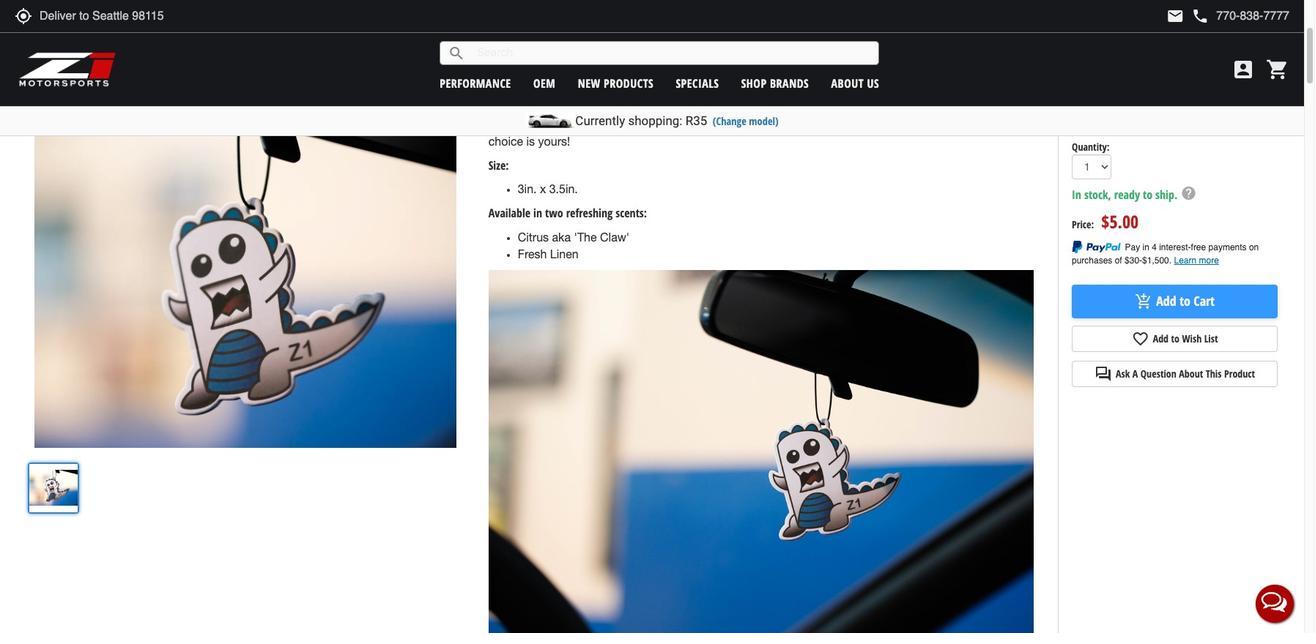 Task type: vqa. For each thing, say whether or not it's contained in the screenshot.
300ZX
no



Task type: describe. For each thing, give the bounding box(es) containing it.
boy
[[588, 44, 608, 57]]

powering!
[[775, 84, 827, 98]]

for
[[736, 44, 751, 57]]

it's
[[710, 84, 725, 98]]

office
[[681, 27, 709, 40]]

the up simply at the left of page
[[488, 101, 505, 114]]

1 horizontal spatial zino
[[639, 101, 662, 114]]

_dsc7739.jpg image
[[488, 270, 1034, 634]]

the down product
[[1159, 69, 1173, 80]]

shopping_cart
[[1266, 58, 1290, 81]]

phone
[[1192, 7, 1209, 25]]

if
[[1235, 56, 1240, 67]]

but
[[936, 84, 953, 98]]

2 horizontal spatial in
[[949, 68, 958, 81]]

1 vertical spatial in
[[740, 118, 749, 131]]

stock,
[[1084, 187, 1111, 203]]

awesomness
[[731, 10, 800, 23]]

below.
[[1210, 69, 1237, 80]]

shop brands link
[[741, 75, 809, 91]]

the down burned
[[661, 27, 677, 40]]

something
[[678, 44, 733, 57]]

3in. x 3.5in.
[[518, 183, 578, 196]]

available in two refreshing scents:
[[488, 205, 647, 221]]

0 horizontal spatial in
[[533, 205, 542, 221]]

options
[[1175, 69, 1207, 80]]

0 vertical spatial freshener
[[599, 68, 648, 81]]

hanging
[[538, 68, 579, 81]]

frontier
[[1186, 13, 1213, 25]]

of inside please review the product description if you are unsure about any of the options below.
[[1148, 69, 1157, 80]]

available for available in two refreshing scents:
[[488, 205, 531, 221]]

oem link
[[533, 75, 556, 91]]

the up any
[[1133, 56, 1146, 67]]

to for add to wish list
[[1171, 332, 1180, 346]]

(change
[[713, 114, 746, 128]]

unique
[[488, 84, 524, 98]]

(learn more about the ultimate frontier giveaway) link
[[1072, 13, 1252, 25]]

just
[[825, 27, 844, 40]]

favorite_border
[[1132, 330, 1149, 348]]

(learn
[[1072, 13, 1094, 25]]

the right is
[[501, 10, 517, 23]]

toss
[[640, 118, 662, 131]]

performance link
[[440, 75, 511, 91]]

performance
[[440, 75, 511, 91]]

available for available options:
[[1072, 31, 1119, 49]]

tire
[[561, 10, 578, 23]]

the left best
[[637, 84, 653, 98]]

phone link
[[1192, 7, 1290, 25]]

of up just
[[837, 10, 847, 23]]

installation
[[546, 101, 602, 114]]

little
[[685, 118, 707, 131]]

that
[[809, 68, 829, 81]]

and left toss
[[617, 118, 637, 131]]

out
[[568, 27, 585, 40]]

z1 motorsports logo image
[[18, 51, 117, 88]]

review
[[1103, 56, 1130, 67]]

a
[[1133, 367, 1138, 381]]

favorite_border add to wish list
[[1132, 330, 1218, 348]]

0 vertical spatial air
[[583, 68, 596, 81]]

0 horizontal spatial new
[[578, 75, 601, 91]]

board
[[799, 118, 829, 131]]

0 vertical spatial about
[[1117, 13, 1137, 25]]

add_shopping_cart add to cart
[[1135, 292, 1215, 310]]

products
[[604, 75, 654, 91]]

a left small
[[961, 68, 968, 81]]

cart
[[1194, 292, 1215, 310]]

list
[[1204, 332, 1218, 346]]

on
[[937, 101, 951, 114]]

model)
[[749, 114, 779, 128]]

more
[[1096, 13, 1114, 25]]

mail link
[[1167, 7, 1184, 25]]

ship.
[[1155, 187, 1178, 203]]

1 vertical spatial air
[[665, 101, 678, 114]]

oil,
[[690, 10, 705, 23]]

the down almost
[[752, 118, 769, 131]]

shopping_cart link
[[1262, 58, 1290, 81]]

wish
[[1182, 332, 1202, 346]]

Search search field
[[465, 42, 879, 64]]

is down small
[[982, 84, 991, 98]]

product
[[1149, 56, 1182, 67]]

not
[[729, 84, 746, 98]]

quantity:
[[1072, 140, 1110, 154]]

spent
[[847, 27, 877, 40]]

day
[[924, 27, 943, 40]]

1 horizontal spatial freshener
[[681, 101, 730, 114]]

mail
[[1167, 7, 1184, 25]]

odor inside the zino hanging air freshener is a new odor control solution that offers pleasant aroma in a small unique package, and here's the best part: it's not over powering! he's no baby yoda, but zino is quite the looker. installation of the zino air freshener is almost as easy as slapping a sticker on your car, simply tear the package and toss the little dude in the floor board or hang him from the mirror. the choice is yours!
[[697, 68, 721, 81]]

almost
[[745, 101, 780, 114]]

new products
[[578, 75, 654, 91]]

new inside the zino hanging air freshener is a new odor control solution that offers pleasant aroma in a small unique package, and here's the best part: it's not over powering! he's no baby yoda, but zino is quite the looker. installation of the zino air freshener is almost as easy as slapping a sticker on your car, simply tear the package and toss the little dude in the floor board or hang him from the mirror. the choice is yours!
[[672, 68, 694, 81]]

yours!
[[538, 135, 570, 148]]

3.5in.
[[549, 183, 578, 196]]

0 horizontal spatial the
[[488, 68, 508, 81]]

currently
[[575, 114, 625, 128]]

help
[[1181, 185, 1197, 201]]

product
[[1224, 367, 1255, 381]]

fresh
[[518, 248, 547, 261]]

0 horizontal spatial zino
[[511, 68, 534, 81]]

the zino hanging air freshener is a new odor control solution that offers pleasant aroma in a small unique package, and here's the best part: it's not over powering! he's no baby yoda, but zino is quite the looker. installation of the zino air freshener is almost as easy as slapping a sticker on your car, simply tear the package and toss the little dude in the floor board or hang him from the mirror. the choice is yours!
[[488, 68, 1020, 148]]

(change model) link
[[713, 114, 779, 128]]

1 as from the left
[[784, 101, 796, 114]]

account_box link
[[1228, 58, 1259, 81]]

the down here's
[[619, 101, 636, 114]]

in stock, ready to ship. help
[[1072, 185, 1197, 203]]

to for add to cart
[[1180, 292, 1191, 310]]

is down not
[[733, 101, 742, 114]]

mirror.
[[945, 118, 978, 131]]



Task type: locate. For each thing, give the bounding box(es) containing it.
or
[[833, 118, 843, 131]]

air down best
[[665, 101, 678, 114]]

about inside the question_answer ask a question about this product
[[1179, 367, 1203, 381]]

in up but
[[949, 68, 958, 81]]

car up whole
[[877, 10, 893, 23]]

2 vertical spatial to
[[1171, 332, 1180, 346]]

1 vertical spatial car
[[628, 27, 644, 40]]

your
[[851, 10, 874, 23], [602, 27, 625, 40], [488, 44, 512, 57], [954, 101, 977, 114]]

1 vertical spatial odor
[[697, 68, 721, 81]]

1 vertical spatial zino
[[956, 84, 979, 98]]

looker.
[[508, 101, 543, 114]]

price:
[[1072, 218, 1094, 232]]

0 horizontal spatial you
[[803, 27, 822, 40]]

yoda,
[[903, 84, 932, 98]]

1 horizontal spatial air
[[665, 101, 678, 114]]

2 at from the left
[[946, 27, 956, 40]]

odor inside is the odor of tire smoke, e85, burned oil, and awesomness inside of your car overwhelming? are you tired of getting out of your car at the office and smelling like you just spent a whole day at the track with your friends? well, boy have we got something for you!
[[520, 10, 545, 23]]

quite
[[994, 84, 1020, 98]]

to left cart
[[1180, 292, 1191, 310]]

a right spent
[[880, 27, 886, 40]]

add for add to wish list
[[1153, 332, 1169, 346]]

available
[[1072, 31, 1119, 49], [488, 205, 531, 221]]

to
[[1143, 187, 1153, 203], [1180, 292, 1191, 310], [1171, 332, 1180, 346]]

part:
[[683, 84, 707, 98]]

as up floor
[[784, 101, 796, 114]]

control
[[725, 68, 761, 81]]

your down tired
[[488, 44, 512, 57]]

available down more
[[1072, 31, 1119, 49]]

new up installation
[[578, 75, 601, 91]]

1 at from the left
[[648, 27, 658, 40]]

add_shopping_cart
[[1135, 293, 1153, 310]]

is down tear
[[526, 135, 535, 148]]

available down 3in. at left top
[[488, 205, 531, 221]]

linen
[[550, 248, 579, 261]]

of right any
[[1148, 69, 1157, 80]]

the up options:
[[1139, 13, 1152, 25]]

scents:
[[616, 205, 647, 221]]

in right dude
[[740, 118, 749, 131]]

package,
[[527, 84, 575, 98]]

to inside favorite_border add to wish list
[[1171, 332, 1180, 346]]

ultimate
[[1154, 13, 1184, 25]]

car,
[[980, 101, 999, 114]]

unsure
[[1072, 69, 1101, 80]]

a up best
[[663, 68, 669, 81]]

at
[[648, 27, 658, 40], [946, 27, 956, 40]]

a down baby
[[890, 101, 896, 114]]

best
[[657, 84, 679, 98]]

refreshing
[[566, 205, 613, 221]]

2 vertical spatial the
[[981, 118, 1001, 131]]

of left tire
[[548, 10, 558, 23]]

1 horizontal spatial to
[[1171, 332, 1180, 346]]

1 vertical spatial add
[[1153, 332, 1169, 346]]

as up the or
[[827, 101, 839, 114]]

the left 'little'
[[665, 118, 682, 131]]

solution
[[764, 68, 805, 81]]

tear
[[526, 118, 546, 131]]

2 vertical spatial zino
[[639, 101, 662, 114]]

shop brands
[[741, 75, 809, 91]]

0 horizontal spatial air
[[583, 68, 596, 81]]

2 horizontal spatial the
[[1139, 13, 1152, 25]]

new
[[672, 68, 694, 81], [578, 75, 601, 91]]

add inside favorite_border add to wish list
[[1153, 332, 1169, 346]]

and right oil,
[[708, 10, 728, 23]]

price: $5.00
[[1072, 210, 1139, 234]]

tired
[[488, 27, 512, 40]]

new up part:
[[672, 68, 694, 81]]

shop
[[741, 75, 767, 91]]

at right day
[[946, 27, 956, 40]]

1 horizontal spatial as
[[827, 101, 839, 114]]

to left ship.
[[1143, 187, 1153, 203]]

available options:
[[1072, 31, 1166, 49]]

inside
[[803, 10, 834, 23]]

you up with
[[1000, 10, 1019, 23]]

0 vertical spatial in
[[949, 68, 958, 81]]

about
[[1117, 13, 1137, 25], [831, 75, 864, 91], [1179, 367, 1203, 381]]

zino
[[511, 68, 534, 81], [956, 84, 979, 98], [639, 101, 662, 114]]

2 vertical spatial you
[[1243, 56, 1258, 67]]

add for add to cart
[[1156, 292, 1176, 310]]

1 horizontal spatial the
[[981, 118, 1001, 131]]

oem
[[533, 75, 556, 91]]

0 horizontal spatial about
[[831, 75, 864, 91]]

of down here's
[[606, 101, 616, 114]]

2 as from the left
[[827, 101, 839, 114]]

getting
[[528, 27, 565, 40]]

friends?
[[515, 44, 557, 57]]

1 horizontal spatial new
[[672, 68, 694, 81]]

a
[[880, 27, 886, 40], [663, 68, 669, 81], [961, 68, 968, 81], [890, 101, 896, 114]]

in
[[1072, 187, 1081, 203]]

0 horizontal spatial odor
[[520, 10, 545, 23]]

to left 'wish'
[[1171, 332, 1180, 346]]

0 vertical spatial odor
[[520, 10, 545, 23]]

e85,
[[622, 10, 646, 23]]

the left track
[[959, 27, 976, 40]]

add right favorite_border in the right bottom of the page
[[1153, 332, 1169, 346]]

zino up the unique
[[511, 68, 534, 81]]

to inside the in stock, ready to ship. help
[[1143, 187, 1153, 203]]

at up we
[[648, 27, 658, 40]]

him
[[876, 118, 895, 131]]

odor up the "it's"
[[697, 68, 721, 81]]

to inside add_shopping_cart add to cart
[[1180, 292, 1191, 310]]

1 vertical spatial the
[[488, 68, 508, 81]]

of right tired
[[515, 27, 525, 40]]

1 vertical spatial to
[[1180, 292, 1191, 310]]

'the
[[574, 231, 597, 244]]

you down inside
[[803, 27, 822, 40]]

car down e85,
[[628, 27, 644, 40]]

the up the unique
[[488, 68, 508, 81]]

0 vertical spatial to
[[1143, 187, 1153, 203]]

search
[[448, 44, 465, 62]]

add inside add_shopping_cart add to cart
[[1156, 292, 1176, 310]]

1 horizontal spatial you
[[1000, 10, 1019, 23]]

1 horizontal spatial available
[[1072, 31, 1119, 49]]

0 horizontal spatial to
[[1143, 187, 1153, 203]]

2 horizontal spatial to
[[1180, 292, 1191, 310]]

your up spent
[[851, 10, 874, 23]]

0 horizontal spatial as
[[784, 101, 796, 114]]

citrus aka 'the claw' fresh linen
[[518, 231, 630, 261]]

the down "car,"
[[981, 118, 1001, 131]]

options:
[[1123, 31, 1166, 49]]

have
[[611, 44, 636, 57]]

zino right but
[[956, 84, 979, 98]]

2 vertical spatial about
[[1179, 367, 1203, 381]]

0 horizontal spatial at
[[648, 27, 658, 40]]

1 vertical spatial available
[[488, 205, 531, 221]]

no
[[857, 84, 870, 98]]

smoke,
[[581, 10, 619, 23]]

0 vertical spatial car
[[877, 10, 893, 23]]

we
[[639, 44, 655, 57]]

simply
[[488, 118, 522, 131]]

account_box
[[1232, 58, 1255, 81]]

is
[[651, 68, 659, 81], [982, 84, 991, 98], [733, 101, 742, 114], [526, 135, 535, 148]]

r35
[[686, 114, 707, 128]]

2 horizontal spatial about
[[1179, 367, 1203, 381]]

from
[[898, 118, 922, 131]]

description
[[1185, 56, 1232, 67]]

your up mirror.
[[954, 101, 977, 114]]

are
[[1261, 56, 1274, 67]]

zino up toss
[[639, 101, 662, 114]]

about us
[[831, 75, 879, 91]]

2 horizontal spatial zino
[[956, 84, 979, 98]]

0 horizontal spatial freshener
[[599, 68, 648, 81]]

add right add_shopping_cart
[[1156, 292, 1176, 310]]

freshener up 'little'
[[681, 101, 730, 114]]

pleasant
[[865, 68, 910, 81]]

is the odor of tire smoke, e85, burned oil, and awesomness inside of your car overwhelming? are you tired of getting out of your car at the office and smelling like you just spent a whole day at the track with your friends? well, boy have we got something for you!
[[488, 10, 1030, 57]]

1 horizontal spatial about
[[1117, 13, 1137, 25]]

of inside the zino hanging air freshener is a new odor control solution that offers pleasant aroma in a small unique package, and here's the best part: it's not over powering! he's no baby yoda, but zino is quite the looker. installation of the zino air freshener is almost as easy as slapping a sticker on your car, simply tear the package and toss the little dude in the floor board or hang him from the mirror. the choice is yours!
[[606, 101, 616, 114]]

this
[[1206, 367, 1222, 381]]

us
[[867, 75, 879, 91]]

a inside is the odor of tire smoke, e85, burned oil, and awesomness inside of your car overwhelming? are you tired of getting out of your car at the office and smelling like you just spent a whole day at the track with your friends? well, boy have we got something for you!
[[880, 27, 886, 40]]

air down boy
[[583, 68, 596, 81]]

0 horizontal spatial car
[[628, 27, 644, 40]]

he's
[[830, 84, 854, 98]]

1 horizontal spatial in
[[740, 118, 749, 131]]

you inside please review the product description if you are unsure about any of the options below.
[[1243, 56, 1258, 67]]

0 vertical spatial zino
[[511, 68, 534, 81]]

is up best
[[651, 68, 659, 81]]

as
[[784, 101, 796, 114], [827, 101, 839, 114]]

mail phone
[[1167, 7, 1209, 25]]

about
[[1103, 69, 1128, 80]]

1 horizontal spatial car
[[877, 10, 893, 23]]

1 vertical spatial about
[[831, 75, 864, 91]]

your inside the zino hanging air freshener is a new odor control solution that offers pleasant aroma in a small unique package, and here's the best part: it's not over powering! he's no baby yoda, but zino is quite the looker. installation of the zino air freshener is almost as easy as slapping a sticker on your car, simply tear the package and toss the little dude in the floor board or hang him from the mirror. the choice is yours!
[[954, 101, 977, 114]]

odor up getting
[[520, 10, 545, 23]]

0 vertical spatial available
[[1072, 31, 1119, 49]]

1 horizontal spatial at
[[946, 27, 956, 40]]

sticker
[[899, 101, 934, 114]]

1 vertical spatial you
[[803, 27, 822, 40]]

0 vertical spatial add
[[1156, 292, 1176, 310]]

burned
[[649, 10, 687, 23]]

over
[[749, 84, 772, 98]]

1 vertical spatial freshener
[[681, 101, 730, 114]]

small
[[971, 68, 998, 81]]

2 horizontal spatial you
[[1243, 56, 1258, 67]]

specials
[[676, 75, 719, 91]]

freshener
[[599, 68, 648, 81], [681, 101, 730, 114]]

0 horizontal spatial available
[[488, 205, 531, 221]]

freshener up here's
[[599, 68, 648, 81]]

and up installation
[[579, 84, 598, 98]]

your up have
[[602, 27, 625, 40]]

the down on
[[925, 118, 942, 131]]

size:
[[488, 157, 509, 173]]

0 vertical spatial you
[[1000, 10, 1019, 23]]

1 horizontal spatial odor
[[697, 68, 721, 81]]

with
[[1009, 27, 1030, 40]]

like
[[782, 27, 800, 40]]

and up something
[[713, 27, 732, 40]]

of right out
[[588, 27, 598, 40]]

air
[[583, 68, 596, 81], [665, 101, 678, 114]]

two
[[545, 205, 563, 221]]

you right if
[[1243, 56, 1258, 67]]

0 vertical spatial the
[[1139, 13, 1152, 25]]

2 vertical spatial in
[[533, 205, 542, 221]]

the up "yours!"
[[549, 118, 566, 131]]

in left two
[[533, 205, 542, 221]]

whole
[[889, 27, 920, 40]]



